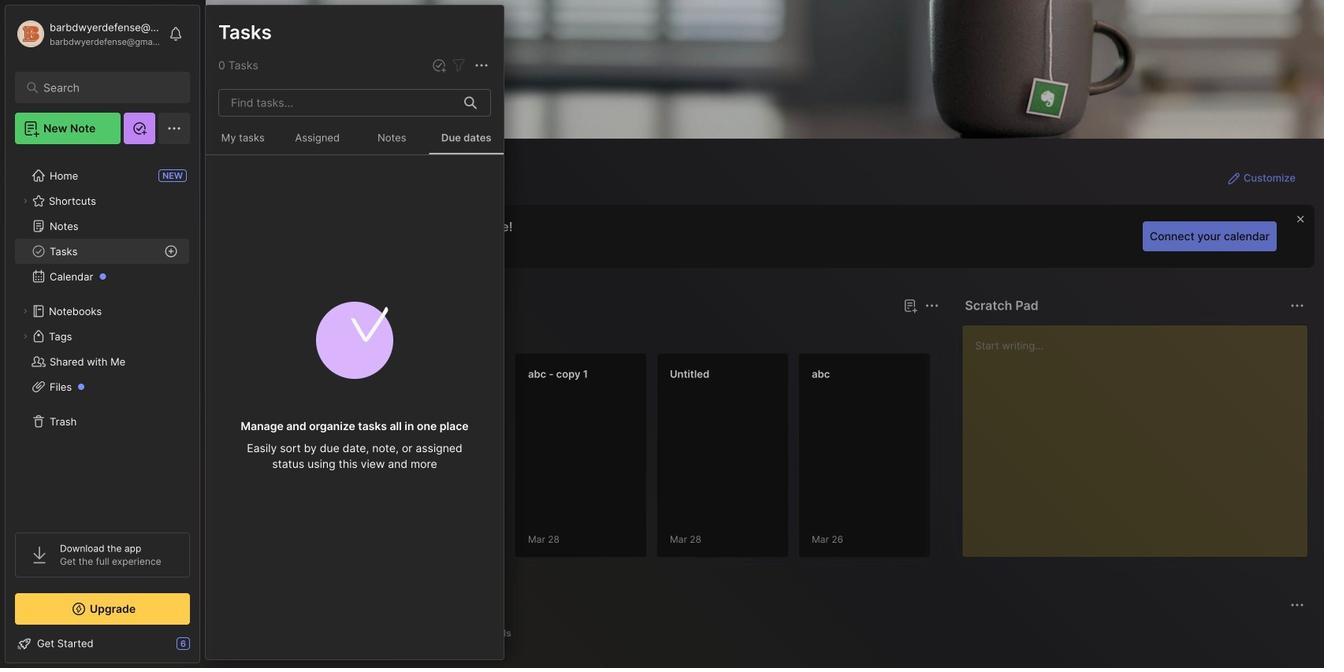 Task type: locate. For each thing, give the bounding box(es) containing it.
1 vertical spatial tab list
[[234, 624, 1302, 643]]

tree
[[6, 154, 199, 519]]

none search field inside the main element
[[43, 78, 169, 97]]

Start writing… text field
[[975, 326, 1307, 545]]

row group
[[231, 353, 1324, 567]]

1 tab list from the top
[[234, 325, 937, 344]]

tab list
[[234, 325, 937, 344], [234, 624, 1302, 643]]

0 vertical spatial tab list
[[234, 325, 937, 344]]

None search field
[[43, 78, 169, 97]]

tab
[[234, 325, 280, 344], [287, 325, 351, 344], [234, 624, 294, 643], [474, 624, 518, 643]]

Account field
[[15, 18, 161, 50]]

filter tasks image
[[449, 56, 468, 75]]

Search text field
[[43, 80, 169, 95]]



Task type: vqa. For each thing, say whether or not it's contained in the screenshot.
MORE ACTIONS AND VIEW OPTIONS Field
yes



Task type: describe. For each thing, give the bounding box(es) containing it.
click to collapse image
[[199, 639, 211, 658]]

main element
[[0, 0, 205, 668]]

expand tags image
[[20, 332, 30, 341]]

Find tasks… text field
[[221, 90, 455, 116]]

More actions and view options field
[[468, 56, 491, 75]]

Filter tasks field
[[449, 56, 468, 75]]

new task image
[[431, 58, 447, 73]]

2 tab list from the top
[[234, 624, 1302, 643]]

Help and Learning task checklist field
[[6, 631, 199, 657]]

more actions and view options image
[[472, 56, 491, 75]]

expand notebooks image
[[20, 307, 30, 316]]

tree inside the main element
[[6, 154, 199, 519]]



